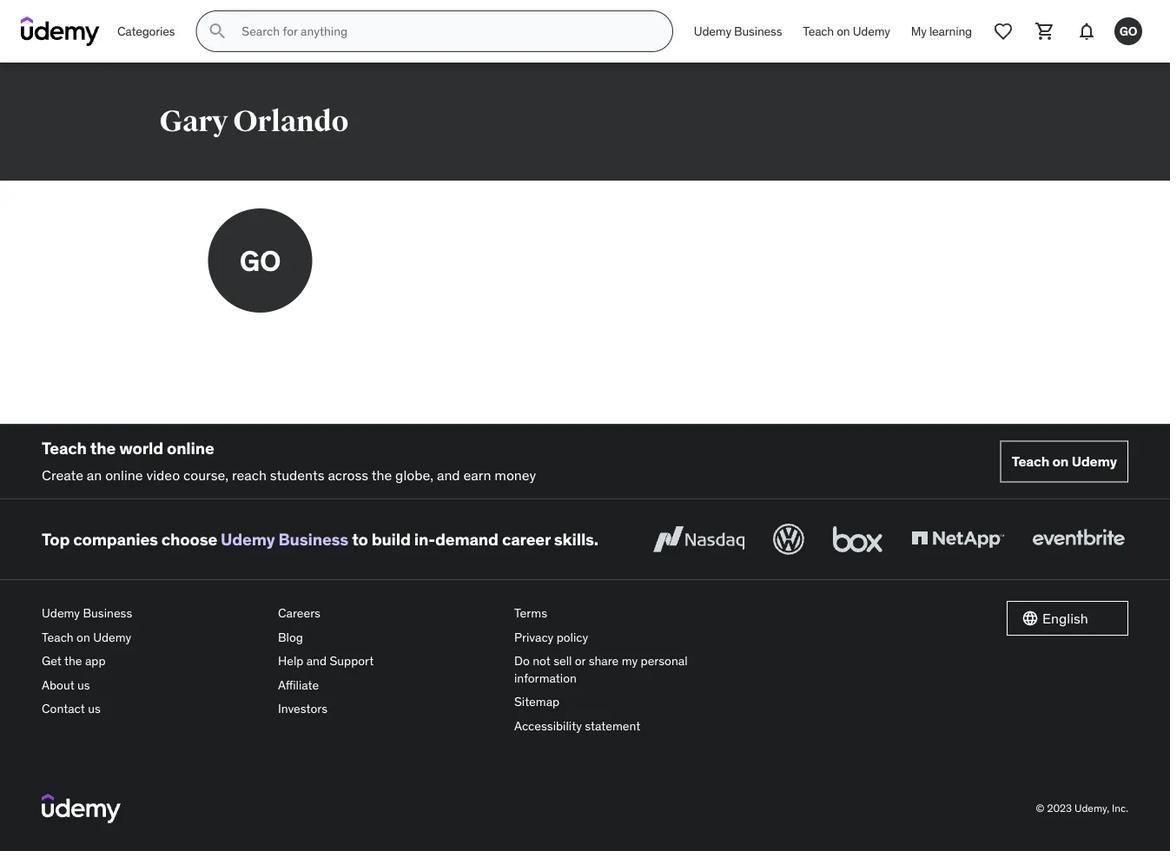 Task type: describe. For each thing, give the bounding box(es) containing it.
privacy
[[515, 630, 554, 645]]

gary orlando
[[160, 103, 348, 140]]

2 vertical spatial teach on udemy link
[[42, 626, 264, 650]]

my learning
[[912, 23, 973, 39]]

2023
[[1048, 802, 1073, 816]]

companies
[[73, 529, 158, 550]]

udemy,
[[1075, 802, 1110, 816]]

1 vertical spatial udemy business link
[[221, 529, 349, 550]]

business for udemy business teach on udemy get the app about us contact us
[[83, 606, 132, 621]]

orlando
[[233, 103, 348, 140]]

not
[[533, 654, 551, 669]]

my learning link
[[901, 10, 983, 52]]

the inside udemy business teach on udemy get the app about us contact us
[[64, 654, 82, 669]]

© 2023 udemy, inc.
[[1037, 802, 1129, 816]]

categories
[[117, 23, 175, 39]]

affiliate
[[278, 678, 319, 693]]

contact us link
[[42, 698, 264, 722]]

english button
[[1008, 602, 1129, 637]]

accessibility statement link
[[515, 715, 737, 739]]

teach inside teach the world online create an online video course, reach students across the globe, and earn money
[[42, 438, 87, 459]]

blog
[[278, 630, 303, 645]]

reach
[[232, 466, 267, 484]]

2 horizontal spatial the
[[372, 466, 392, 484]]

privacy policy link
[[515, 626, 737, 650]]

sitemap
[[515, 695, 560, 710]]

investors link
[[278, 698, 501, 722]]

1 vertical spatial us
[[88, 702, 101, 717]]

1 vertical spatial udemy image
[[42, 794, 121, 824]]

do not sell or share my personal information button
[[515, 650, 737, 691]]

netapp image
[[908, 521, 1008, 559]]

sell
[[554, 654, 572, 669]]

get the app link
[[42, 650, 264, 674]]

video
[[146, 466, 180, 484]]

notifications image
[[1077, 21, 1098, 42]]

wishlist image
[[994, 21, 1014, 42]]

submit search image
[[207, 21, 228, 42]]

information
[[515, 671, 577, 686]]

1 horizontal spatial the
[[90, 438, 116, 459]]

0 horizontal spatial online
[[105, 466, 143, 484]]

earn
[[464, 466, 492, 484]]

or
[[575, 654, 586, 669]]

inc.
[[1113, 802, 1129, 816]]

career
[[502, 529, 551, 550]]

personal
[[641, 654, 688, 669]]

1 vertical spatial go
[[240, 243, 281, 278]]

categories button
[[107, 10, 185, 52]]

and inside careers blog help and support affiliate investors
[[307, 654, 327, 669]]

nasdaq image
[[649, 521, 749, 559]]

globe,
[[396, 466, 434, 484]]

terms privacy policy do not sell or share my personal information sitemap accessibility statement
[[515, 606, 688, 734]]

app
[[85, 654, 106, 669]]

©
[[1037, 802, 1045, 816]]

blog link
[[278, 626, 501, 650]]

investors
[[278, 702, 328, 717]]

0 vertical spatial us
[[77, 678, 90, 693]]

eventbrite image
[[1029, 521, 1129, 559]]

careers
[[278, 606, 321, 621]]

on inside udemy business teach on udemy get the app about us contact us
[[77, 630, 90, 645]]

0 vertical spatial udemy image
[[21, 17, 100, 46]]

shopping cart with 0 items image
[[1035, 21, 1056, 42]]

do
[[515, 654, 530, 669]]

affiliate link
[[278, 674, 501, 698]]

help
[[278, 654, 304, 669]]

2 vertical spatial udemy business link
[[42, 602, 264, 626]]

and inside teach the world online create an online video course, reach students across the globe, and earn money
[[437, 466, 460, 484]]

about
[[42, 678, 75, 693]]



Task type: vqa. For each thing, say whether or not it's contained in the screenshot.
Investors
yes



Task type: locate. For each thing, give the bounding box(es) containing it.
0 horizontal spatial teach on udemy link
[[42, 626, 264, 650]]

top companies choose udemy business to build in-demand career skills.
[[42, 529, 599, 550]]

top
[[42, 529, 70, 550]]

english
[[1043, 610, 1089, 628]]

course,
[[183, 466, 229, 484]]

teach on udemy
[[803, 23, 891, 39], [1012, 453, 1118, 471]]

on
[[837, 23, 851, 39], [1053, 453, 1069, 471], [77, 630, 90, 645]]

business for udemy business
[[735, 23, 783, 39]]

udemy
[[694, 23, 732, 39], [853, 23, 891, 39], [1072, 453, 1118, 471], [221, 529, 275, 550], [42, 606, 80, 621], [93, 630, 132, 645]]

on left my on the right
[[837, 23, 851, 39]]

0 vertical spatial udemy business link
[[684, 10, 793, 52]]

1 vertical spatial online
[[105, 466, 143, 484]]

volkswagen image
[[770, 521, 808, 559]]

us
[[77, 678, 90, 693], [88, 702, 101, 717]]

udemy business
[[694, 23, 783, 39]]

choose
[[162, 529, 217, 550]]

online right an
[[105, 466, 143, 484]]

us right about
[[77, 678, 90, 693]]

0 vertical spatial teach on udemy link
[[793, 10, 901, 52]]

udemy business teach on udemy get the app about us contact us
[[42, 606, 132, 717]]

1 vertical spatial teach on udemy
[[1012, 453, 1118, 471]]

1 vertical spatial on
[[1053, 453, 1069, 471]]

0 vertical spatial teach on udemy
[[803, 23, 891, 39]]

the up an
[[90, 438, 116, 459]]

1 horizontal spatial on
[[837, 23, 851, 39]]

0 horizontal spatial teach on udemy
[[803, 23, 891, 39]]

careers blog help and support affiliate investors
[[278, 606, 374, 717]]

online up the course,
[[167, 438, 214, 459]]

gary
[[160, 103, 228, 140]]

an
[[87, 466, 102, 484]]

1 horizontal spatial teach on udemy link
[[793, 10, 901, 52]]

business inside udemy business teach on udemy get the app about us contact us
[[83, 606, 132, 621]]

1 vertical spatial and
[[307, 654, 327, 669]]

teach on udemy for the topmost teach on udemy link
[[803, 23, 891, 39]]

the right get
[[64, 654, 82, 669]]

teach inside udemy business teach on udemy get the app about us contact us
[[42, 630, 74, 645]]

0 vertical spatial and
[[437, 466, 460, 484]]

terms link
[[515, 602, 737, 626]]

money
[[495, 466, 537, 484]]

2 vertical spatial the
[[64, 654, 82, 669]]

build
[[372, 529, 411, 550]]

accessibility
[[515, 719, 582, 734]]

1 horizontal spatial go
[[1120, 23, 1138, 39]]

help and support link
[[278, 650, 501, 674]]

across
[[328, 466, 369, 484]]

udemy business link
[[684, 10, 793, 52], [221, 529, 349, 550], [42, 602, 264, 626]]

0 vertical spatial online
[[167, 438, 214, 459]]

on up app
[[77, 630, 90, 645]]

teach
[[803, 23, 835, 39], [42, 438, 87, 459], [1012, 453, 1050, 471], [42, 630, 74, 645]]

1 horizontal spatial teach on udemy
[[1012, 453, 1118, 471]]

go link
[[1108, 10, 1150, 52]]

sitemap link
[[515, 691, 737, 715]]

skills.
[[554, 529, 599, 550]]

small image
[[1022, 610, 1040, 628]]

teach on udemy up the eventbrite image
[[1012, 453, 1118, 471]]

1 vertical spatial business
[[279, 529, 349, 550]]

support
[[330, 654, 374, 669]]

and left the 'earn' in the bottom of the page
[[437, 466, 460, 484]]

teach the world online create an online video course, reach students across the globe, and earn money
[[42, 438, 537, 484]]

1 horizontal spatial business
[[279, 529, 349, 550]]

world
[[119, 438, 163, 459]]

online
[[167, 438, 214, 459], [105, 466, 143, 484]]

1 horizontal spatial and
[[437, 466, 460, 484]]

teach on udemy link up about us link on the bottom of page
[[42, 626, 264, 650]]

my
[[622, 654, 638, 669]]

2 vertical spatial on
[[77, 630, 90, 645]]

2 horizontal spatial business
[[735, 23, 783, 39]]

go
[[1120, 23, 1138, 39], [240, 243, 281, 278]]

us right contact
[[88, 702, 101, 717]]

policy
[[557, 630, 589, 645]]

0 vertical spatial on
[[837, 23, 851, 39]]

teach on udemy left my on the right
[[803, 23, 891, 39]]

0 horizontal spatial business
[[83, 606, 132, 621]]

to
[[352, 529, 368, 550]]

about us link
[[42, 674, 264, 698]]

and right help
[[307, 654, 327, 669]]

and
[[437, 466, 460, 484], [307, 654, 327, 669]]

the left globe,
[[372, 466, 392, 484]]

1 vertical spatial teach on udemy link
[[1001, 441, 1129, 483]]

1 vertical spatial the
[[372, 466, 392, 484]]

create
[[42, 466, 83, 484]]

share
[[589, 654, 619, 669]]

demand
[[435, 529, 499, 550]]

business
[[735, 23, 783, 39], [279, 529, 349, 550], [83, 606, 132, 621]]

go inside go link
[[1120, 23, 1138, 39]]

in-
[[415, 529, 435, 550]]

the
[[90, 438, 116, 459], [372, 466, 392, 484], [64, 654, 82, 669]]

my
[[912, 23, 927, 39]]

box image
[[829, 521, 888, 559]]

0 horizontal spatial the
[[64, 654, 82, 669]]

teach on udemy link
[[793, 10, 901, 52], [1001, 441, 1129, 483], [42, 626, 264, 650]]

0 vertical spatial go
[[1120, 23, 1138, 39]]

statement
[[585, 719, 641, 734]]

udemy image
[[21, 17, 100, 46], [42, 794, 121, 824]]

on up the eventbrite image
[[1053, 453, 1069, 471]]

2 vertical spatial business
[[83, 606, 132, 621]]

terms
[[515, 606, 548, 621]]

learning
[[930, 23, 973, 39]]

teach on udemy link left my on the right
[[793, 10, 901, 52]]

2 horizontal spatial on
[[1053, 453, 1069, 471]]

Search for anything text field
[[238, 17, 652, 46]]

0 horizontal spatial go
[[240, 243, 281, 278]]

0 horizontal spatial on
[[77, 630, 90, 645]]

teach on udemy link up the eventbrite image
[[1001, 441, 1129, 483]]

students
[[270, 466, 325, 484]]

1 horizontal spatial online
[[167, 438, 214, 459]]

0 vertical spatial the
[[90, 438, 116, 459]]

0 vertical spatial business
[[735, 23, 783, 39]]

contact
[[42, 702, 85, 717]]

0 horizontal spatial and
[[307, 654, 327, 669]]

get
[[42, 654, 62, 669]]

careers link
[[278, 602, 501, 626]]

teach on udemy for right teach on udemy link
[[1012, 453, 1118, 471]]

2 horizontal spatial teach on udemy link
[[1001, 441, 1129, 483]]



